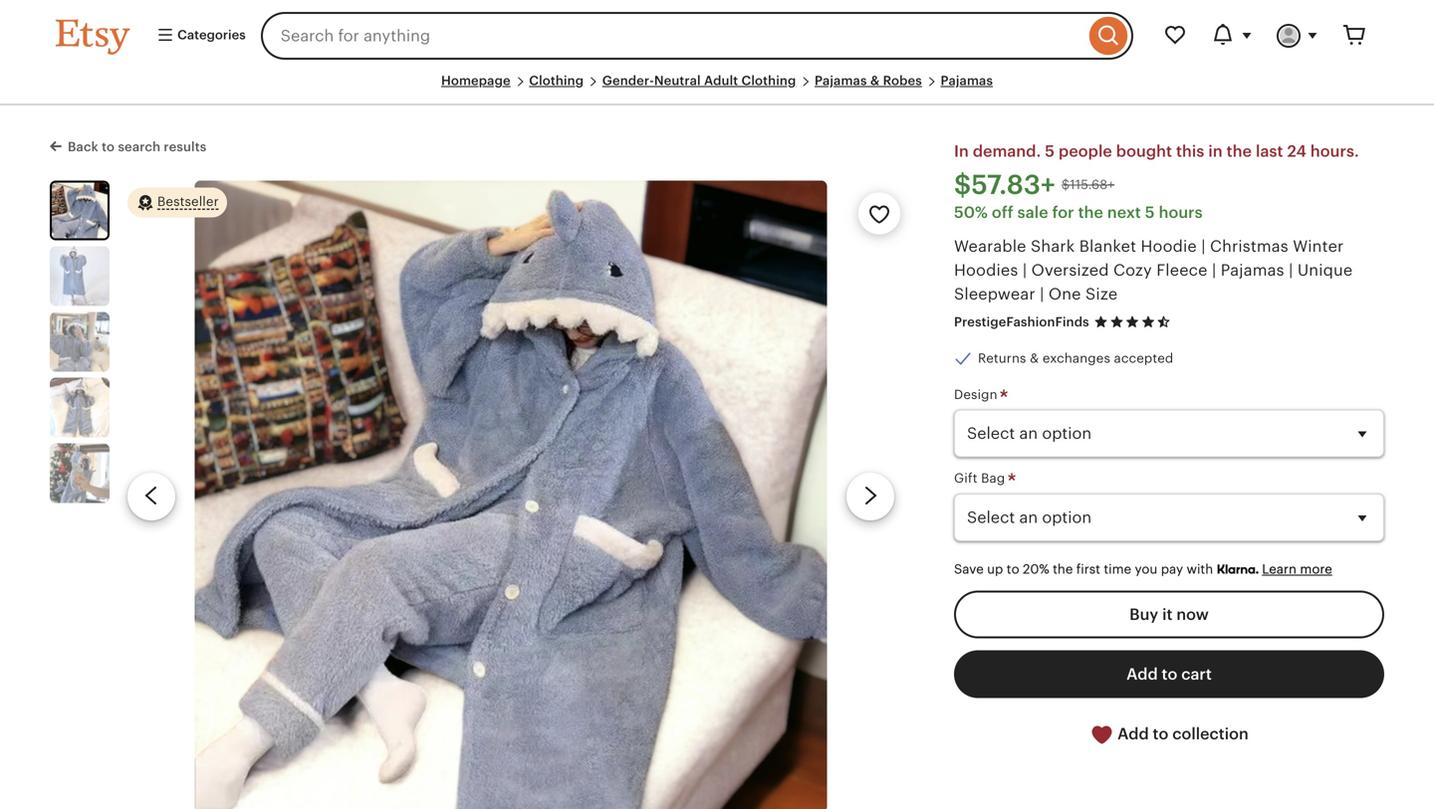 Task type: locate. For each thing, give the bounding box(es) containing it.
the right in
[[1227, 143, 1252, 161]]

0 horizontal spatial &
[[871, 73, 880, 88]]

time
[[1104, 562, 1132, 577]]

pajamas right robes on the top right of the page
[[941, 73, 993, 88]]

prestigefashionfinds
[[954, 315, 1090, 330]]

1 horizontal spatial &
[[1030, 351, 1039, 366]]

1 horizontal spatial clothing
[[742, 73, 796, 88]]

save up to 20% the first time you pay with klarna. learn more
[[954, 562, 1333, 578]]

1 horizontal spatial the
[[1079, 204, 1104, 221]]

bestseller button
[[128, 187, 227, 218]]

none search field inside the 'categories' banner
[[261, 12, 1134, 60]]

| right fleece
[[1212, 261, 1217, 279]]

gift bag
[[954, 471, 1009, 486]]

pajamas left robes on the top right of the page
[[815, 73, 867, 88]]

returns & exchanges accepted
[[978, 351, 1174, 366]]

1 horizontal spatial wearable shark blanket hoodie christmas winter hoodies image 1 image
[[195, 181, 827, 810]]

add
[[1127, 666, 1158, 684], [1118, 726, 1149, 744]]

blanket
[[1080, 237, 1137, 255]]

0 vertical spatial 5
[[1045, 143, 1055, 161]]

1 vertical spatial 5
[[1145, 204, 1155, 221]]

&
[[871, 73, 880, 88], [1030, 351, 1039, 366]]

1 vertical spatial the
[[1079, 204, 1104, 221]]

cart
[[1182, 666, 1212, 684]]

& left robes on the top right of the page
[[871, 73, 880, 88]]

christmas
[[1210, 237, 1289, 255]]

the left first
[[1053, 562, 1073, 577]]

the inside save up to 20% the first time you pay with klarna. learn more
[[1053, 562, 1073, 577]]

pay
[[1161, 562, 1184, 577]]

50%
[[954, 204, 988, 221]]

shark
[[1031, 237, 1075, 255]]

None search field
[[261, 12, 1134, 60]]

clothing link
[[529, 73, 584, 88]]

the right "for"
[[1079, 204, 1104, 221]]

1 vertical spatial &
[[1030, 351, 1039, 366]]

winter
[[1293, 237, 1344, 255]]

0 vertical spatial the
[[1227, 143, 1252, 161]]

categories banner
[[20, 0, 1415, 72]]

menu bar containing homepage
[[56, 72, 1379, 106]]

homepage link
[[441, 73, 511, 88]]

accepted
[[1114, 351, 1174, 366]]

0 horizontal spatial clothing
[[529, 73, 584, 88]]

2 vertical spatial the
[[1053, 562, 1073, 577]]

one
[[1049, 285, 1082, 303]]

in demand. 5 people bought this in the last 24 hours.
[[954, 143, 1360, 161]]

homepage
[[441, 73, 511, 88]]

0 horizontal spatial the
[[1053, 562, 1073, 577]]

pajamas for pajamas & robes
[[815, 73, 867, 88]]

0 horizontal spatial pajamas
[[815, 73, 867, 88]]

bag
[[981, 471, 1005, 486]]

to left cart
[[1162, 666, 1178, 684]]

1 vertical spatial add
[[1118, 726, 1149, 744]]

$57.83+ $115.68+
[[954, 170, 1115, 200]]

to for add to cart
[[1162, 666, 1178, 684]]

1 horizontal spatial pajamas
[[941, 73, 993, 88]]

add to collection button
[[954, 711, 1385, 760]]

bought
[[1117, 143, 1173, 161]]

fleece
[[1157, 261, 1208, 279]]

add down add to cart
[[1118, 726, 1149, 744]]

pajamas
[[815, 73, 867, 88], [941, 73, 993, 88], [1221, 261, 1285, 279]]

add to collection
[[1114, 726, 1249, 744]]

0 vertical spatial add
[[1127, 666, 1158, 684]]

5 left people
[[1045, 143, 1055, 161]]

to left collection
[[1153, 726, 1169, 744]]

gift
[[954, 471, 978, 486]]

hours
[[1159, 204, 1203, 221]]

50% off sale for the next 5 hours
[[954, 204, 1203, 221]]

| up fleece
[[1202, 237, 1206, 255]]

0 vertical spatial &
[[871, 73, 880, 88]]

hoodie
[[1141, 237, 1197, 255]]

wearable shark blanket hoodie christmas winter hoodies image 5 image
[[50, 444, 110, 503]]

to right back
[[102, 140, 115, 155]]

to
[[102, 140, 115, 155], [1007, 562, 1020, 577], [1162, 666, 1178, 684], [1153, 726, 1169, 744]]

2 horizontal spatial pajamas
[[1221, 261, 1285, 279]]

now
[[1177, 606, 1209, 624]]

neutral
[[654, 73, 701, 88]]

|
[[1202, 237, 1206, 255], [1023, 261, 1027, 279], [1212, 261, 1217, 279], [1289, 261, 1294, 279], [1040, 285, 1045, 303]]

wearable shark blanket hoodie christmas winter hoodies image 1 image
[[195, 181, 827, 810], [52, 183, 108, 238]]

last
[[1256, 143, 1284, 161]]

gender-neutral adult clothing
[[602, 73, 796, 88]]

pajamas down christmas
[[1221, 261, 1285, 279]]

returns
[[978, 351, 1027, 366]]

bestseller
[[157, 194, 219, 209]]

5
[[1045, 143, 1055, 161], [1145, 204, 1155, 221]]

categories
[[174, 27, 246, 42]]

search
[[118, 140, 161, 155]]

people
[[1059, 143, 1113, 161]]

this
[[1177, 143, 1205, 161]]

learn more button
[[1262, 562, 1333, 577]]

collection
[[1173, 726, 1249, 744]]

sale
[[1018, 204, 1049, 221]]

pajamas & robes
[[815, 73, 922, 88]]

back
[[68, 140, 98, 155]]

2 clothing from the left
[[742, 73, 796, 88]]

& right the returns
[[1030, 351, 1039, 366]]

buy it now
[[1130, 606, 1209, 624]]

off
[[992, 204, 1014, 221]]

pajamas for 'pajamas' link
[[941, 73, 993, 88]]

wearable shark blanket hoodie christmas winter hoodies image 3 image
[[50, 312, 110, 372]]

it
[[1163, 606, 1173, 624]]

more
[[1300, 562, 1333, 577]]

& inside menu bar
[[871, 73, 880, 88]]

clothing left gender-
[[529, 73, 584, 88]]

sleepwear
[[954, 285, 1036, 303]]

next
[[1108, 204, 1142, 221]]

menu bar
[[56, 72, 1379, 106]]

clothing
[[529, 73, 584, 88], [742, 73, 796, 88]]

the
[[1227, 143, 1252, 161], [1079, 204, 1104, 221], [1053, 562, 1073, 577]]

| up sleepwear
[[1023, 261, 1027, 279]]

add left cart
[[1127, 666, 1158, 684]]

5 right the next
[[1145, 204, 1155, 221]]

clothing right the adult
[[742, 73, 796, 88]]

$57.83+
[[954, 170, 1056, 200]]

to right up
[[1007, 562, 1020, 577]]

& for returns
[[1030, 351, 1039, 366]]

first
[[1077, 562, 1101, 577]]

in
[[1209, 143, 1223, 161]]

pajamas link
[[941, 73, 993, 88]]



Task type: describe. For each thing, give the bounding box(es) containing it.
categories button
[[141, 18, 255, 54]]

save
[[954, 562, 984, 577]]

wearable shark blanket hoodie christmas winter hoodies image 2 image
[[50, 246, 110, 306]]

the for you
[[1053, 562, 1073, 577]]

for
[[1053, 204, 1075, 221]]

robes
[[883, 73, 922, 88]]

learn
[[1262, 562, 1297, 577]]

hoodies
[[954, 261, 1019, 279]]

| left "unique"
[[1289, 261, 1294, 279]]

pajamas & robes link
[[815, 73, 922, 88]]

design
[[954, 387, 1001, 402]]

results
[[164, 140, 207, 155]]

0 horizontal spatial 5
[[1045, 143, 1055, 161]]

20%
[[1023, 562, 1050, 577]]

to for add to collection
[[1153, 726, 1169, 744]]

pajamas inside wearable shark blanket hoodie | christmas winter hoodies | oversized cozy fleece | pajamas | unique sleepwear | one size
[[1221, 261, 1285, 279]]

gender-
[[602, 73, 654, 88]]

adult
[[704, 73, 738, 88]]

0 horizontal spatial wearable shark blanket hoodie christmas winter hoodies image 1 image
[[52, 183, 108, 238]]

exchanges
[[1043, 351, 1111, 366]]

back to search results
[[68, 140, 207, 155]]

demand.
[[973, 143, 1041, 161]]

24
[[1288, 143, 1307, 161]]

klarna.
[[1217, 562, 1259, 578]]

prestigefashionfinds link
[[954, 315, 1090, 330]]

add to cart
[[1127, 666, 1212, 684]]

& for pajamas
[[871, 73, 880, 88]]

$115.68+
[[1062, 177, 1115, 192]]

1 horizontal spatial 5
[[1145, 204, 1155, 221]]

buy
[[1130, 606, 1159, 624]]

the for hours
[[1079, 204, 1104, 221]]

hours.
[[1311, 143, 1360, 161]]

back to search results link
[[50, 136, 207, 156]]

to inside save up to 20% the first time you pay with klarna. learn more
[[1007, 562, 1020, 577]]

add for add to cart
[[1127, 666, 1158, 684]]

size
[[1086, 285, 1118, 303]]

to for back to search results
[[102, 140, 115, 155]]

| left the one
[[1040, 285, 1045, 303]]

wearable shark blanket hoodie christmas winter hoodies image 4 image
[[50, 378, 110, 438]]

Search for anything text field
[[261, 12, 1085, 60]]

gender-neutral adult clothing link
[[602, 73, 796, 88]]

1 clothing from the left
[[529, 73, 584, 88]]

add to cart button
[[954, 651, 1385, 699]]

oversized
[[1032, 261, 1109, 279]]

2 horizontal spatial the
[[1227, 143, 1252, 161]]

wearable
[[954, 237, 1027, 255]]

cozy
[[1114, 261, 1152, 279]]

in
[[954, 143, 969, 161]]

add for add to collection
[[1118, 726, 1149, 744]]

wearable shark blanket hoodie | christmas winter hoodies | oversized cozy fleece | pajamas | unique sleepwear | one size
[[954, 237, 1353, 303]]

up
[[987, 562, 1004, 577]]

with
[[1187, 562, 1214, 577]]

buy it now button
[[954, 591, 1385, 639]]

you
[[1135, 562, 1158, 577]]

unique
[[1298, 261, 1353, 279]]



Task type: vqa. For each thing, say whether or not it's contained in the screenshot.
an to the right
no



